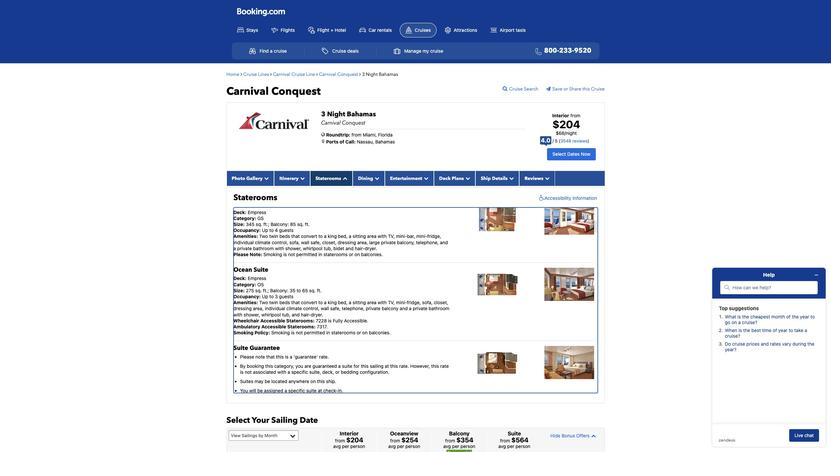 Task type: vqa. For each thing, say whether or not it's contained in the screenshot.
reviews on the top of page
yes



Task type: describe. For each thing, give the bounding box(es) containing it.
suites
[[240, 379, 253, 385]]

4.0 / 5 ( 3548 reviews )
[[541, 137, 589, 144]]

check-
[[323, 388, 338, 394]]

ambulatory
[[233, 324, 260, 330]]

balcony: for guests
[[271, 222, 289, 227]]

balconies. inside "two twin beds that convert to a king bed, a sitting area with tv, mini-fridge, sofa, closet, dressing area, individual climate control, wall safe, telephone, private balcony and a private bathroom with shower, whirlpool tub, and hair-dryer. wheelchair accessible staterooms: 7228 is fully accessible. ambulatory accessible staterooms: 7317. smoking policy: smoking is not permitted in staterooms or on balconies."
[[369, 330, 391, 336]]

1 vertical spatial accessible
[[261, 324, 286, 330]]

sq. right "65"
[[309, 288, 316, 294]]

bonus
[[562, 433, 575, 439]]

beds for control,
[[279, 234, 290, 239]]

entertainment
[[390, 175, 422, 182]]

chevron down image for entertainment
[[422, 176, 429, 181]]

dining
[[358, 175, 373, 182]]

to inside the two twin beds that convert to a king bed, a sitting area with tv, mini-bar, mini-fridge, individual climate control, sofa, wall safe, closet, dressing area, large private balcony, telephone, and a private bathroom with shower, whirlpool tub, bidet and hair-dryer. please note: smoking is not permitted in staterooms or on balconies.
[[318, 234, 323, 239]]

sofa, inside the two twin beds that convert to a king bed, a sitting area with tv, mini-bar, mini-fridge, individual climate control, sofa, wall safe, closet, dressing area, large private balcony, telephone, and a private bathroom with shower, whirlpool tub, bidet and hair-dryer. please note: smoking is not permitted in staterooms or on balconies.
[[289, 240, 300, 245]]

miami,
[[363, 132, 377, 138]]

on inside "two twin beds that convert to a king bed, a sitting area with tv, mini-fridge, sofa, closet, dressing area, individual climate control, wall safe, telephone, private balcony and a private bathroom with shower, whirlpool tub, and hair-dryer. wheelchair accessible staterooms: 7228 is fully accessible. ambulatory accessible staterooms: 7317. smoking policy: smoking is not permitted in staterooms or on balconies."
[[362, 330, 368, 336]]

balconies. inside the two twin beds that convert to a king bed, a sitting area with tv, mini-bar, mini-fridge, individual climate control, sofa, wall safe, closet, dressing area, large private balcony, telephone, and a private bathroom with shower, whirlpool tub, bidet and hair-dryer. please note: smoking is not permitted in staterooms or on balconies.
[[361, 252, 383, 257]]

345
[[246, 222, 255, 227]]

up inside category: os size: 275 sq. ft.; balcony: 35 to 65 sq. ft. occupancy: up to 3 guests amenities:
[[262, 294, 268, 300]]

convert for wall
[[301, 234, 317, 239]]

area, inside "two twin beds that convert to a king bed, a sitting area with tv, mini-fridge, sofa, closet, dressing area, individual climate control, wall safe, telephone, private balcony and a private bathroom with shower, whirlpool tub, and hair-dryer. wheelchair accessible staterooms: 7228 is fully accessible. ambulatory accessible staterooms: 7317. smoking policy: smoking is not permitted in staterooms or on balconies."
[[253, 306, 264, 312]]

275
[[246, 288, 254, 294]]

select for select          dates now
[[553, 151, 566, 157]]

$254
[[401, 437, 418, 444]]

this left rate
[[431, 364, 439, 369]]

home
[[226, 71, 239, 77]]

sailings
[[242, 433, 257, 439]]

0 horizontal spatial rate.
[[319, 354, 329, 360]]

carnival right line
[[319, 71, 336, 77]]

ports of call: nassau, bahamas
[[326, 139, 395, 145]]

not inside the two twin beds that convert to a king bed, a sitting area with tv, mini-bar, mini-fridge, individual climate control, sofa, wall safe, closet, dressing area, large private balcony, telephone, and a private bathroom with shower, whirlpool tub, bidet and hair-dryer. please note: smoking is not permitted in staterooms or on balconies.
[[288, 252, 295, 257]]

flight + hotel link
[[303, 23, 351, 37]]

ocean
[[233, 266, 252, 274]]

beds for individual
[[279, 300, 290, 306]]

0 vertical spatial conquest
[[337, 71, 358, 77]]

cruises link
[[400, 23, 437, 37]]

carnival cruise line image
[[238, 112, 310, 130]]

select for select your sailing date
[[226, 415, 250, 426]]

be for located
[[265, 379, 270, 385]]

is inside by booking this category, you are guaranteed a suite for this sailing at this rate. however, this rate is not associated with a specific suite, deck, or bedding configuration.
[[240, 370, 244, 375]]

configuration.
[[360, 370, 390, 375]]

not inside by booking this category, you are guaranteed a suite for this sailing at this rate. however, this rate is not associated with a specific suite, deck, or bedding configuration.
[[245, 370, 252, 375]]

or inside by booking this category, you are guaranteed a suite for this sailing at this rate. however, this rate is not associated with a specific suite, deck, or bedding configuration.
[[335, 370, 340, 375]]

information
[[573, 195, 597, 201]]

please inside the two twin beds that convert to a king bed, a sitting area with tv, mini-bar, mini-fridge, individual climate control, sofa, wall safe, closet, dressing area, large private balcony, telephone, and a private bathroom with shower, whirlpool tub, bidet and hair-dryer. please note: smoking is not permitted in staterooms or on balconies.
[[233, 252, 249, 257]]

closet, inside "two twin beds that convert to a king bed, a sitting area with tv, mini-fridge, sofa, closet, dressing area, individual climate control, wall safe, telephone, private balcony and a private bathroom with shower, whirlpool tub, and hair-dryer. wheelchair accessible staterooms: 7228 is fully accessible. ambulatory accessible staterooms: 7317. smoking policy: smoking is not permitted in staterooms or on balconies."
[[434, 300, 448, 306]]

0 horizontal spatial staterooms
[[233, 192, 277, 203]]

deck: for grand
[[233, 210, 247, 215]]

search
[[524, 86, 538, 92]]

you
[[296, 364, 303, 369]]

this right sailing
[[390, 364, 398, 369]]

grand
[[233, 200, 251, 208]]

$68
[[556, 130, 565, 136]]

accessibility information link
[[537, 195, 597, 202]]

reviews
[[525, 175, 543, 182]]

fridge, inside "two twin beds that convert to a king bed, a sitting area with tv, mini-fridge, sofa, closet, dressing area, individual climate control, wall safe, telephone, private balcony and a private bathroom with shower, whirlpool tub, and hair-dryer. wheelchair accessible staterooms: 7228 is fully accessible. ambulatory accessible staterooms: 7317. smoking policy: smoking is not permitted in staterooms or on balconies."
[[407, 300, 421, 306]]

whirlpool inside the two twin beds that convert to a king bed, a sitting area with tv, mini-bar, mini-fridge, individual climate control, sofa, wall safe, closet, dressing area, large private balcony, telephone, and a private bathroom with shower, whirlpool tub, bidet and hair-dryer. please note: smoking is not permitted in staterooms or on balconies.
[[303, 246, 323, 251]]

deck plans
[[439, 175, 464, 182]]

with up large
[[378, 234, 387, 239]]

carnival cruise line
[[273, 71, 315, 77]]

will
[[249, 388, 256, 394]]

individual inside the two twin beds that convert to a king bed, a sitting area with tv, mini-bar, mini-fridge, individual climate control, sofa, wall safe, closet, dressing area, large private balcony, telephone, and a private bathroom with shower, whirlpool tub, bidet and hair-dryer. please note: smoking is not permitted in staterooms or on balconies.
[[233, 240, 254, 245]]

map marker image
[[322, 139, 325, 144]]

is inside the two twin beds that convert to a king bed, a sitting area with tv, mini-bar, mini-fridge, individual climate control, sofa, wall safe, closet, dressing area, large private balcony, telephone, and a private bathroom with shower, whirlpool tub, bidet and hair-dryer. please note: smoking is not permitted in staterooms or on balconies.
[[283, 252, 287, 257]]

wheelchair image
[[537, 195, 545, 202]]

deck,
[[322, 370, 334, 375]]

(
[[559, 138, 561, 144]]

1 vertical spatial please
[[240, 354, 254, 360]]

to inside category: gs size: 345 sq. ft.; balcony: 85 sq. ft. occupancy: up to 4 guests amenities:
[[269, 228, 274, 233]]

1 vertical spatial specific
[[288, 388, 305, 394]]

by booking this category, you are guaranteed a suite for this sailing at this rate. however, this rate is not associated with a specific suite, deck, or bedding configuration.
[[240, 364, 449, 375]]

my
[[423, 48, 429, 54]]

offers
[[576, 433, 590, 439]]

cruise lines
[[243, 71, 269, 77]]

cruises
[[415, 27, 431, 33]]

two twin beds that convert to a king bed, a sitting area with tv, mini-bar, mini-fridge, individual climate control, sofa, wall safe, closet, dressing area, large private balcony, telephone, and a private bathroom with shower, whirlpool tub, bidet and hair-dryer. please note: smoking is not permitted in staterooms or on balconies.
[[233, 234, 448, 257]]

mini- for bar,
[[396, 234, 407, 239]]

wall inside the two twin beds that convert to a king bed, a sitting area with tv, mini-bar, mini-fridge, individual climate control, sofa, wall safe, closet, dressing area, large private balcony, telephone, and a private bathroom with shower, whirlpool tub, bidet and hair-dryer. please note: smoking is not permitted in staterooms or on balconies.
[[301, 240, 309, 245]]

not inside "two twin beds that convert to a king bed, a sitting area with tv, mini-fridge, sofa, closet, dressing area, individual climate control, wall safe, telephone, private balcony and a private bathroom with shower, whirlpool tub, and hair-dryer. wheelchair accessible staterooms: 7228 is fully accessible. ambulatory accessible staterooms: 7317. smoking policy: smoking is not permitted in staterooms or on balconies."
[[296, 330, 303, 336]]

occupancy: inside category: gs size: 345 sq. ft.; balcony: 85 sq. ft. occupancy: up to 4 guests amenities:
[[233, 228, 261, 233]]

that for sofa,
[[291, 234, 300, 239]]

cruise right share
[[591, 86, 605, 92]]

interior from $204 $68 / night
[[552, 113, 580, 136]]

chevron down image for itinerary
[[299, 176, 305, 181]]

1 vertical spatial conquest
[[271, 84, 321, 99]]

amenities: inside category: os size: 275 sq. ft.; balcony: 35 to 65 sq. ft. occupancy: up to 3 guests amenities:
[[233, 300, 258, 306]]

cabin image for  deck on carnival conquest image
[[545, 347, 594, 380]]

suite inside grand suite deck: empress
[[253, 200, 268, 208]]

suite inside by booking this category, you are guaranteed a suite for this sailing at this rate. however, this rate is not associated with a specific suite, deck, or bedding configuration.
[[342, 364, 352, 369]]

photo
[[232, 175, 245, 182]]

person for $564
[[516, 444, 530, 450]]

permitted inside the two twin beds that convert to a king bed, a sitting area with tv, mini-bar, mini-fridge, individual climate control, sofa, wall safe, closet, dressing area, large private balcony, telephone, and a private bathroom with shower, whirlpool tub, bidet and hair-dryer. please note: smoking is not permitted in staterooms or on balconies.
[[296, 252, 317, 257]]

mini- right bar,
[[416, 234, 427, 239]]

globe image
[[321, 132, 325, 137]]

233-
[[559, 46, 574, 55]]

is left fully
[[328, 318, 332, 324]]

carnival down cruise lines link
[[226, 84, 269, 99]]

is up category,
[[285, 354, 289, 360]]

note:
[[250, 252, 262, 257]]

tub, inside the two twin beds that convert to a king bed, a sitting area with tv, mini-bar, mini-fridge, individual climate control, sofa, wall safe, closet, dressing area, large private balcony, telephone, and a private bathroom with shower, whirlpool tub, bidet and hair-dryer. please note: smoking is not permitted in staterooms or on balconies.
[[324, 246, 332, 251]]

flight
[[317, 27, 329, 33]]

avg for $204
[[333, 444, 341, 450]]

is up please note that this is a 'guarantee' rate.
[[291, 330, 295, 336]]

ft.; for gs
[[264, 222, 269, 227]]

details
[[492, 175, 508, 182]]

hotel
[[335, 27, 346, 33]]

staterooms inside the two twin beds that convert to a king bed, a sitting area with tv, mini-bar, mini-fridge, individual climate control, sofa, wall safe, closet, dressing area, large private balcony, telephone, and a private bathroom with shower, whirlpool tub, bidet and hair-dryer. please note: smoking is not permitted in staterooms or on balconies.
[[324, 252, 348, 257]]

hair- inside "two twin beds that convert to a king bed, a sitting area with tv, mini-fridge, sofa, closet, dressing area, individual climate control, wall safe, telephone, private balcony and a private bathroom with shower, whirlpool tub, and hair-dryer. wheelchair accessible staterooms: 7228 is fully accessible. ambulatory accessible staterooms: 7317. smoking policy: smoking is not permitted in staterooms or on balconies."
[[301, 312, 311, 318]]

9520
[[574, 46, 591, 55]]

itinerary button
[[274, 171, 310, 186]]

tv, for private
[[388, 234, 395, 239]]

suite inside the ocean suite deck: empress
[[254, 266, 268, 274]]

dressing inside "two twin beds that convert to a king bed, a sitting area with tv, mini-fridge, sofa, closet, dressing area, individual climate control, wall safe, telephone, private balcony and a private bathroom with shower, whirlpool tub, and hair-dryer. wheelchair accessible staterooms: 7228 is fully accessible. ambulatory accessible staterooms: 7317. smoking policy: smoking is not permitted in staterooms or on balconies."
[[233, 306, 252, 312]]

bidet
[[333, 246, 344, 251]]

roundtrip: from miami, florida
[[326, 132, 393, 138]]

per for $354
[[452, 444, 459, 450]]

cruise lines link
[[243, 71, 269, 77]]

reviews button
[[519, 171, 555, 186]]

save or share this cruise
[[552, 86, 605, 92]]

whirlpool inside "two twin beds that convert to a king bed, a sitting area with tv, mini-fridge, sofa, closet, dressing area, individual climate control, wall safe, telephone, private balcony and a private bathroom with shower, whirlpool tub, and hair-dryer. wheelchair accessible staterooms: 7228 is fully accessible. ambulatory accessible staterooms: 7317. smoking policy: smoking is not permitted in staterooms or on balconies."
[[261, 312, 281, 318]]

private left balcony
[[366, 306, 381, 312]]

dressing inside the two twin beds that convert to a king bed, a sitting area with tv, mini-bar, mini-fridge, individual climate control, sofa, wall safe, closet, dressing area, large private balcony, telephone, and a private bathroom with shower, whirlpool tub, bidet and hair-dryer. please note: smoking is not permitted in staterooms or on balconies.
[[338, 240, 356, 245]]

balcony from $354 avg per person
[[443, 431, 475, 450]]

staterooms inside "two twin beds that convert to a king bed, a sitting area with tv, mini-fridge, sofa, closet, dressing area, individual climate control, wall safe, telephone, private balcony and a private bathroom with shower, whirlpool tub, and hair-dryer. wheelchair accessible staterooms: 7228 is fully accessible. ambulatory accessible staterooms: 7317. smoking policy: smoking is not permitted in staterooms or on balconies."
[[331, 330, 355, 336]]

empress for ocean
[[248, 276, 266, 282]]

3 inside category: os size: 275 sq. ft.; balcony: 35 to 65 sq. ft. occupancy: up to 3 guests amenities:
[[275, 294, 278, 300]]

hide
[[551, 433, 560, 439]]

florida
[[378, 132, 393, 138]]

cruise for cruise search
[[509, 86, 523, 92]]

sq. down os
[[255, 288, 262, 294]]

find a cruise
[[260, 48, 287, 54]]

up inside category: gs size: 345 sq. ft.; balcony: 85 sq. ft. occupancy: up to 4 guests amenities:
[[262, 228, 268, 233]]

deck: for ocean
[[233, 276, 247, 282]]

guests inside category: os size: 275 sq. ft.; balcony: 35 to 65 sq. ft. occupancy: up to 3 guests amenities:
[[279, 294, 293, 300]]

avg for $254
[[388, 444, 396, 450]]

dryer. inside "two twin beds that convert to a king bed, a sitting area with tv, mini-fridge, sofa, closet, dressing area, individual climate control, wall safe, telephone, private balcony and a private bathroom with shower, whirlpool tub, and hair-dryer. wheelchair accessible staterooms: 7228 is fully accessible. ambulatory accessible staterooms: 7317. smoking policy: smoking is not permitted in staterooms or on balconies."
[[311, 312, 323, 318]]

os
[[257, 282, 264, 288]]

empress for grand
[[248, 210, 266, 215]]

chevron down image for ship details
[[508, 176, 514, 181]]

this right for on the bottom of page
[[361, 364, 369, 369]]

in inside the two twin beds that convert to a king bed, a sitting area with tv, mini-bar, mini-fridge, individual climate control, sofa, wall safe, closet, dressing area, large private balcony, telephone, and a private bathroom with shower, whirlpool tub, bidet and hair-dryer. please note: smoking is not permitted in staterooms or on balconies.
[[318, 252, 322, 257]]

twin for individual
[[269, 300, 278, 306]]

bedding
[[341, 370, 359, 375]]

now
[[581, 151, 591, 157]]

3 night bahamas
[[362, 71, 398, 77]]

area for area,
[[367, 234, 376, 239]]

bahamas for 3 night bahamas
[[379, 71, 398, 77]]

with up wheelchair
[[233, 312, 242, 318]]

2 vertical spatial on
[[310, 379, 316, 385]]

telephone, inside the two twin beds that convert to a king bed, a sitting area with tv, mini-bar, mini-fridge, individual climate control, sofa, wall safe, closet, dressing area, large private balcony, telephone, and a private bathroom with shower, whirlpool tub, bidet and hair-dryer. please note: smoking is not permitted in staterooms or on balconies.
[[416, 240, 439, 245]]

this left ship.
[[317, 379, 325, 385]]

from for roundtrip: from miami, florida
[[352, 132, 362, 138]]

0 vertical spatial accessible
[[260, 318, 285, 324]]

'guarantee'
[[294, 354, 318, 360]]

safe, inside the two twin beds that convert to a king bed, a sitting area with tv, mini-bar, mini-fridge, individual climate control, sofa, wall safe, closet, dressing area, large private balcony, telephone, and a private bathroom with shower, whirlpool tub, bidet and hair-dryer. please note: smoking is not permitted in staterooms or on balconies.
[[311, 240, 321, 245]]

ocean suite deck: empress
[[233, 266, 268, 282]]

select your sailing date
[[226, 415, 318, 426]]

+
[[331, 27, 333, 33]]

$564
[[511, 437, 529, 444]]

size: for 345
[[233, 222, 245, 227]]

king for closet,
[[328, 234, 337, 239]]

control, inside "two twin beds that convert to a king bed, a sitting area with tv, mini-fridge, sofa, closet, dressing area, individual climate control, wall safe, telephone, private balcony and a private bathroom with shower, whirlpool tub, and hair-dryer. wheelchair accessible staterooms: 7228 is fully accessible. ambulatory accessible staterooms: 7317. smoking policy: smoking is not permitted in staterooms or on balconies."
[[303, 306, 320, 312]]

gs
[[257, 216, 264, 221]]

interior
[[340, 431, 359, 437]]

sofa, inside "two twin beds that convert to a king bed, a sitting area with tv, mini-fridge, sofa, closet, dressing area, individual climate control, wall safe, telephone, private balcony and a private bathroom with shower, whirlpool tub, and hair-dryer. wheelchair accessible staterooms: 7228 is fully accessible. ambulatory accessible staterooms: 7317. smoking policy: smoking is not permitted in staterooms or on balconies."
[[422, 300, 433, 306]]

private right balcony
[[413, 306, 428, 312]]

flights
[[281, 27, 295, 33]]

1 vertical spatial at
[[318, 388, 322, 394]]

paper plane image
[[546, 87, 552, 91]]

amenities: inside category: gs size: 345 sq. ft.; balcony: 85 sq. ft. occupancy: up to 4 guests amenities:
[[233, 234, 258, 239]]

sq. down gs
[[256, 222, 262, 227]]

in.
[[338, 388, 343, 394]]

however,
[[410, 364, 430, 369]]

area, inside the two twin beds that convert to a king bed, a sitting area with tv, mini-bar, mini-fridge, individual climate control, sofa, wall safe, closet, dressing area, large private balcony, telephone, and a private bathroom with shower, whirlpool tub, bidet and hair-dryer. please note: smoking is not permitted in staterooms or on balconies.
[[357, 240, 368, 245]]

1 angle right image from the left
[[241, 72, 242, 76]]

person for $354
[[461, 444, 475, 450]]

bed, for telephone,
[[338, 300, 348, 306]]

category: for 345
[[233, 216, 256, 221]]

booking
[[247, 364, 264, 369]]

climate inside "two twin beds that convert to a king bed, a sitting area with tv, mini-fridge, sofa, closet, dressing area, individual climate control, wall safe, telephone, private balcony and a private bathroom with shower, whirlpool tub, and hair-dryer. wheelchair accessible staterooms: 7228 is fully accessible. ambulatory accessible staterooms: 7317. smoking policy: smoking is not permitted in staterooms or on balconies."
[[286, 306, 302, 312]]

carnival conquest main content
[[223, 67, 608, 453]]

7228
[[316, 318, 327, 324]]

large
[[369, 240, 380, 245]]

35
[[290, 288, 295, 294]]

bahamas for 3 night bahamas carnival conquest
[[347, 110, 376, 119]]

are
[[305, 364, 311, 369]]

find
[[260, 48, 269, 54]]

rate
[[440, 364, 449, 369]]

to inside "two twin beds that convert to a king bed, a sitting area with tv, mini-fridge, sofa, closet, dressing area, individual climate control, wall safe, telephone, private balcony and a private bathroom with shower, whirlpool tub, and hair-dryer. wheelchair accessible staterooms: 7228 is fully accessible. ambulatory accessible staterooms: 7317. smoking policy: smoking is not permitted in staterooms or on balconies."
[[318, 300, 323, 306]]

fridge, inside the two twin beds that convert to a king bed, a sitting area with tv, mini-bar, mini-fridge, individual climate control, sofa, wall safe, closet, dressing area, large private balcony, telephone, and a private bathroom with shower, whirlpool tub, bidet and hair-dryer. please note: smoking is not permitted in staterooms or on balconies.
[[427, 234, 441, 239]]

category: os size: 275 sq. ft.; balcony: 35 to 65 sq. ft. occupancy: up to 3 guests amenities:
[[233, 282, 322, 306]]

this up associated
[[265, 364, 273, 369]]

line
[[306, 71, 315, 77]]

two for climate
[[259, 234, 268, 239]]

control, inside the two twin beds that convert to a king bed, a sitting area with tv, mini-bar, mini-fridge, individual climate control, sofa, wall safe, closet, dressing area, large private balcony, telephone, and a private bathroom with shower, whirlpool tub, bidet and hair-dryer. please note: smoking is not permitted in staterooms or on balconies.
[[272, 240, 288, 245]]

climate inside the two twin beds that convert to a king bed, a sitting area with tv, mini-bar, mini-fridge, individual climate control, sofa, wall safe, closet, dressing area, large private balcony, telephone, and a private bathroom with shower, whirlpool tub, bidet and hair-dryer. please note: smoking is not permitted in staterooms or on balconies.
[[255, 240, 271, 245]]

per for $254
[[397, 444, 404, 450]]

2 vertical spatial bahamas
[[375, 139, 395, 145]]

that for climate
[[291, 300, 300, 306]]

individual inside "two twin beds that convert to a king bed, a sitting area with tv, mini-fridge, sofa, closet, dressing area, individual climate control, wall safe, telephone, private balcony and a private bathroom with shower, whirlpool tub, and hair-dryer. wheelchair accessible staterooms: 7228 is fully accessible. ambulatory accessible staterooms: 7317. smoking policy: smoking is not permitted in staterooms or on balconies."
[[265, 306, 285, 312]]

attractions link
[[439, 23, 483, 37]]

specific inside by booking this category, you are guaranteed a suite for this sailing at this rate. however, this rate is not associated with a specific suite, deck, or bedding configuration.
[[291, 370, 308, 375]]

0 vertical spatial staterooms:
[[286, 318, 315, 324]]

shower, inside "two twin beds that convert to a king bed, a sitting area with tv, mini-fridge, sofa, closet, dressing area, individual climate control, wall safe, telephone, private balcony and a private bathroom with shower, whirlpool tub, and hair-dryer. wheelchair accessible staterooms: 7228 is fully accessible. ambulatory accessible staterooms: 7317. smoking policy: smoking is not permitted in staterooms or on balconies."
[[244, 312, 260, 318]]

/ inside interior from $204 $68 / night
[[565, 130, 566, 136]]

suite inside suite from $564 avg per person
[[508, 431, 521, 437]]

$204 for interior from $204 $68 / night
[[553, 118, 580, 131]]

deck
[[439, 175, 451, 182]]

manage my cruise
[[404, 48, 443, 54]]

chevron up image
[[590, 434, 596, 439]]

suite,
[[309, 370, 321, 375]]

with up balcony
[[378, 300, 387, 306]]

from for interior from $204 avg per person
[[335, 438, 345, 444]]

on inside the two twin beds that convert to a king bed, a sitting area with tv, mini-bar, mini-fridge, individual climate control, sofa, wall safe, closet, dressing area, large private balcony, telephone, and a private bathroom with shower, whirlpool tub, bidet and hair-dryer. please note: smoking is not permitted in staterooms or on balconies.
[[355, 252, 360, 257]]

cruise left line
[[291, 71, 305, 77]]

with down 4
[[275, 246, 284, 251]]

or inside the two twin beds that convert to a king bed, a sitting area with tv, mini-bar, mini-fridge, individual climate control, sofa, wall safe, closet, dressing area, large private balcony, telephone, and a private bathroom with shower, whirlpool tub, bidet and hair-dryer. please note: smoking is not permitted in staterooms or on balconies.
[[349, 252, 353, 257]]

chevron up image
[[341, 176, 347, 181]]

interior from $204 avg per person
[[333, 431, 365, 450]]



Task type: locate. For each thing, give the bounding box(es) containing it.
5
[[555, 138, 558, 144]]

cruise left search
[[509, 86, 523, 92]]

0 vertical spatial occupancy:
[[233, 228, 261, 233]]

area inside "two twin beds that convert to a king bed, a sitting area with tv, mini-fridge, sofa, closet, dressing area, individual climate control, wall safe, telephone, private balcony and a private bathroom with shower, whirlpool tub, and hair-dryer. wheelchair accessible staterooms: 7228 is fully accessible. ambulatory accessible staterooms: 7317. smoking policy: smoking is not permitted in staterooms or on balconies."
[[367, 300, 376, 306]]

with inside by booking this category, you are guaranteed a suite for this sailing at this rate. however, this rate is not associated with a specific suite, deck, or bedding configuration.
[[277, 370, 286, 375]]

from down the oceanview
[[390, 438, 400, 444]]

select inside "link"
[[553, 151, 566, 157]]

0 vertical spatial tub,
[[324, 246, 332, 251]]

cruise right my
[[430, 48, 443, 54]]

mini- for fridge,
[[396, 300, 407, 306]]

car
[[369, 27, 376, 33]]

chevron down image inside photo gallery dropdown button
[[263, 176, 269, 181]]

1 size: from the top
[[233, 222, 245, 227]]

chevron down image left deck
[[422, 176, 429, 181]]

angle right image right line
[[316, 72, 318, 76]]

mini-
[[396, 234, 407, 239], [416, 234, 427, 239], [396, 300, 407, 306]]

person for $254
[[406, 444, 420, 450]]

1 horizontal spatial $204
[[553, 118, 580, 131]]

1 bed, from the top
[[338, 234, 348, 239]]

0 horizontal spatial shower,
[[244, 312, 260, 318]]

1 vertical spatial empress
[[248, 276, 266, 282]]

category: inside category: os size: 275 sq. ft.; balcony: 35 to 65 sq. ft. occupancy: up to 3 guests amenities:
[[233, 282, 256, 288]]

0 horizontal spatial in
[[318, 252, 322, 257]]

/ inside 4.0 / 5 ( 3548 reviews )
[[553, 138, 554, 144]]

1 vertical spatial night
[[327, 110, 345, 119]]

tv, for and
[[388, 300, 395, 306]]

attractions
[[454, 27, 477, 33]]

chevron down image left staterooms dropdown button
[[299, 176, 305, 181]]

ft.; for os
[[263, 288, 269, 294]]

from for oceanview from $254 avg per person
[[390, 438, 400, 444]]

from left $564 at bottom
[[500, 438, 510, 444]]

1 vertical spatial select
[[226, 415, 250, 426]]

0 vertical spatial permitted
[[296, 252, 317, 257]]

king
[[328, 234, 337, 239], [328, 300, 337, 306]]

deals
[[347, 48, 359, 54]]

deck plans button
[[434, 171, 476, 186]]

category: gs size: 345 sq. ft.; balcony: 85 sq. ft. occupancy: up to 4 guests amenities:
[[233, 216, 310, 239]]

chevron down image inside dining dropdown button
[[373, 176, 380, 181]]

ft.; down os
[[263, 288, 269, 294]]

0 vertical spatial ft.
[[305, 222, 310, 227]]

climate
[[255, 240, 271, 245], [286, 306, 302, 312]]

2 chevron down image from the left
[[464, 176, 470, 181]]

0 horizontal spatial wall
[[301, 240, 309, 245]]

shower, up wheelchair
[[244, 312, 260, 318]]

1 vertical spatial on
[[362, 330, 368, 336]]

4 per from the left
[[507, 444, 514, 450]]

per for $204
[[342, 444, 349, 450]]

two for area,
[[259, 300, 268, 306]]

cruise search
[[509, 86, 538, 92]]

1 vertical spatial carnival conquest
[[226, 84, 321, 99]]

tv,
[[388, 234, 395, 239], [388, 300, 395, 306]]

sailing
[[271, 415, 298, 426]]

1 vertical spatial tv,
[[388, 300, 395, 306]]

that inside the two twin beds that convert to a king bed, a sitting area with tv, mini-bar, mini-fridge, individual climate control, sofa, wall safe, closet, dressing area, large private balcony, telephone, and a private bathroom with shower, whirlpool tub, bidet and hair-dryer. please note: smoking is not permitted in staterooms or on balconies.
[[291, 234, 300, 239]]

ship details
[[481, 175, 508, 182]]

0 vertical spatial balconies.
[[361, 252, 383, 257]]

0 vertical spatial specific
[[291, 370, 308, 375]]

hair- down "65"
[[301, 312, 311, 318]]

a inside 'find a cruise' link
[[270, 48, 273, 54]]

category: up 345
[[233, 216, 256, 221]]

from for suite from $564 avg per person
[[500, 438, 510, 444]]

guests
[[279, 228, 294, 233], [279, 294, 293, 300]]

4 chevron down image from the left
[[543, 176, 550, 181]]

angle right image for carnival
[[316, 72, 318, 76]]

tv, up balcony
[[388, 300, 395, 306]]

/ left 5
[[553, 138, 554, 144]]

category: for 275
[[233, 282, 256, 288]]

1 vertical spatial /
[[553, 138, 554, 144]]

2 cabin image for empress deck on carnival conquest image from the top
[[545, 268, 594, 301]]

twin inside "two twin beds that convert to a king bed, a sitting area with tv, mini-fridge, sofa, closet, dressing area, individual climate control, wall safe, telephone, private balcony and a private bathroom with shower, whirlpool tub, and hair-dryer. wheelchair accessible staterooms: 7228 is fully accessible. ambulatory accessible staterooms: 7317. smoking policy: smoking is not permitted in staterooms or on balconies."
[[269, 300, 278, 306]]

1 vertical spatial safe,
[[330, 306, 341, 312]]

telephone, inside "two twin beds that convert to a king bed, a sitting area with tv, mini-fridge, sofa, closet, dressing area, individual climate control, wall safe, telephone, private balcony and a private bathroom with shower, whirlpool tub, and hair-dryer. wheelchair accessible staterooms: 7228 is fully accessible. ambulatory accessible staterooms: 7317. smoking policy: smoking is not permitted in staterooms or on balconies."
[[342, 306, 365, 312]]

rate. inside by booking this category, you are guaranteed a suite for this sailing at this rate. however, this rate is not associated with a specific suite, deck, or bedding configuration.
[[399, 364, 409, 369]]

carnival right lines
[[273, 71, 290, 77]]

bathroom inside the two twin beds that convert to a king bed, a sitting area with tv, mini-bar, mini-fridge, individual climate control, sofa, wall safe, closet, dressing area, large private balcony, telephone, and a private bathroom with shower, whirlpool tub, bidet and hair-dryer. please note: smoking is not permitted in staterooms or on balconies.
[[253, 246, 274, 251]]

sitting for telephone,
[[353, 300, 366, 306]]

per for $564
[[507, 444, 514, 450]]

1 vertical spatial wall
[[321, 306, 329, 312]]

balcony: for to
[[270, 288, 288, 294]]

guests inside category: gs size: 345 sq. ft.; balcony: 85 sq. ft. occupancy: up to 4 guests amenities:
[[279, 228, 294, 233]]

area for private
[[367, 300, 376, 306]]

cabin image for empress deck on carnival conquest image for grand suite
[[545, 202, 594, 235]]

nassau,
[[357, 139, 374, 145]]

2 twin from the top
[[269, 300, 278, 306]]

2 convert from the top
[[301, 300, 317, 306]]

3 person from the left
[[461, 444, 475, 450]]

ft. right "65"
[[317, 288, 322, 294]]

1 vertical spatial guests
[[279, 294, 293, 300]]

ft.; inside category: gs size: 345 sq. ft.; balcony: 85 sq. ft. occupancy: up to 4 guests amenities:
[[264, 222, 269, 227]]

1 chevron down image from the left
[[263, 176, 269, 181]]

1 occupancy: from the top
[[233, 228, 261, 233]]

from for balcony from $354 avg per person
[[445, 438, 455, 444]]

dryer. inside the two twin beds that convert to a king bed, a sitting area with tv, mini-bar, mini-fridge, individual climate control, sofa, wall safe, closet, dressing area, large private balcony, telephone, and a private bathroom with shower, whirlpool tub, bidet and hair-dryer. please note: smoking is not permitted in staterooms or on balconies.
[[365, 246, 377, 251]]

oceanview
[[390, 431, 418, 437]]

that inside "two twin beds that convert to a king bed, a sitting area with tv, mini-fridge, sofa, closet, dressing area, individual climate control, wall safe, telephone, private balcony and a private bathroom with shower, whirlpool tub, and hair-dryer. wheelchair accessible staterooms: 7228 is fully accessible. ambulatory accessible staterooms: 7317. smoking policy: smoking is not permitted in staterooms or on balconies."
[[291, 300, 300, 306]]

2 per from the left
[[397, 444, 404, 450]]

chevron down image inside deck plans dropdown button
[[464, 176, 470, 181]]

1 vertical spatial deck:
[[233, 276, 247, 282]]

0 vertical spatial carnival conquest
[[319, 71, 358, 77]]

conquest inside 3 night bahamas carnival conquest
[[342, 119, 365, 127]]

1 two from the top
[[259, 234, 268, 239]]

telephone, right balcony, at the left of the page
[[416, 240, 439, 245]]

assigned
[[264, 388, 283, 394]]

2 vertical spatial 3
[[275, 294, 278, 300]]

2 up from the top
[[262, 294, 268, 300]]

tub, inside "two twin beds that convert to a king bed, a sitting area with tv, mini-fridge, sofa, closet, dressing area, individual climate control, wall safe, telephone, private balcony and a private bathroom with shower, whirlpool tub, and hair-dryer. wheelchair accessible staterooms: 7228 is fully accessible. ambulatory accessible staterooms: 7317. smoking policy: smoking is not permitted in staterooms or on balconies."
[[282, 312, 291, 318]]

angle right image right home link
[[241, 72, 242, 76]]

from for interior from $204 $68 / night
[[571, 113, 580, 118]]

cruise for cruise deals
[[332, 48, 346, 54]]

shower, down 85
[[285, 246, 302, 251]]

avg down the oceanview
[[388, 444, 396, 450]]

2 bed, from the top
[[338, 300, 348, 306]]

empress inside the ocean suite deck: empress
[[248, 276, 266, 282]]

empress
[[248, 210, 266, 215], [248, 276, 266, 282]]

0 horizontal spatial $204
[[346, 437, 363, 444]]

1 horizontal spatial angle right image
[[270, 72, 272, 76]]

tub, down category: os size: 275 sq. ft.; balcony: 35 to 65 sq. ft. occupancy: up to 3 guests amenities:
[[282, 312, 291, 318]]

area, left large
[[357, 240, 368, 245]]

chevron down image left entertainment
[[373, 176, 380, 181]]

4 avg from the left
[[498, 444, 506, 450]]

avg inside balcony from $354 avg per person
[[443, 444, 451, 450]]

chevron down image
[[299, 176, 305, 181], [464, 176, 470, 181], [508, 176, 514, 181], [543, 176, 550, 181]]

entertainment button
[[385, 171, 434, 186]]

/
[[565, 130, 566, 136], [553, 138, 554, 144]]

mini- up balcony
[[396, 300, 407, 306]]

from inside oceanview from $254 avg per person
[[390, 438, 400, 444]]

dressing
[[338, 240, 356, 245], [233, 306, 252, 312]]

800-
[[544, 46, 559, 55]]

1 vertical spatial beds
[[279, 300, 290, 306]]

guests down the 35
[[279, 294, 293, 300]]

1 horizontal spatial closet,
[[434, 300, 448, 306]]

stays link
[[232, 23, 263, 37]]

suite up bedding
[[342, 364, 352, 369]]

0 vertical spatial in
[[318, 252, 322, 257]]

accessibility information
[[545, 195, 597, 201]]

king for safe,
[[328, 300, 337, 306]]

two down os
[[259, 300, 268, 306]]

occupancy: down 345
[[233, 228, 261, 233]]

for
[[354, 364, 360, 369]]

2 cruise from the left
[[430, 48, 443, 54]]

cabin image for empress deck on carnival conquest image for ocean suite
[[545, 268, 594, 301]]

sitting for dressing
[[353, 234, 366, 239]]

1 vertical spatial size:
[[233, 288, 245, 294]]

avg for $564
[[498, 444, 506, 450]]

2 occupancy: from the top
[[233, 294, 261, 300]]

0 vertical spatial closet,
[[322, 240, 337, 245]]

tv, inside the two twin beds that convert to a king bed, a sitting area with tv, mini-bar, mini-fridge, individual climate control, sofa, wall safe, closet, dressing area, large private balcony, telephone, and a private bathroom with shower, whirlpool tub, bidet and hair-dryer. please note: smoking is not permitted in staterooms or on balconies.
[[388, 234, 395, 239]]

1 empress from the top
[[248, 210, 266, 215]]

2 vertical spatial not
[[245, 370, 252, 375]]

area inside the two twin beds that convert to a king bed, a sitting area with tv, mini-bar, mini-fridge, individual climate control, sofa, wall safe, closet, dressing area, large private balcony, telephone, and a private bathroom with shower, whirlpool tub, bidet and hair-dryer. please note: smoking is not permitted in staterooms or on balconies.
[[367, 234, 376, 239]]

$204 for interior from $204 avg per person
[[346, 437, 363, 444]]

2 deck: from the top
[[233, 276, 247, 282]]

2 area from the top
[[367, 300, 376, 306]]

bahamas right angle right icon
[[379, 71, 398, 77]]

0 horizontal spatial whirlpool
[[261, 312, 281, 318]]

deck: down grand
[[233, 210, 247, 215]]

carnival up roundtrip: at the left top of the page
[[321, 119, 341, 127]]

ft. inside category: gs size: 345 sq. ft.; balcony: 85 sq. ft. occupancy: up to 4 guests amenities:
[[305, 222, 310, 227]]

1 vertical spatial not
[[296, 330, 303, 336]]

cruise search link
[[503, 86, 545, 92]]

with
[[378, 234, 387, 239], [275, 246, 284, 251], [378, 300, 387, 306], [233, 312, 242, 318], [277, 370, 286, 375]]

bathroom inside "two twin beds that convert to a king bed, a sitting area with tv, mini-fridge, sofa, closet, dressing area, individual climate control, wall safe, telephone, private balcony and a private bathroom with shower, whirlpool tub, and hair-dryer. wheelchair accessible staterooms: 7228 is fully accessible. ambulatory accessible staterooms: 7317. smoking policy: smoking is not permitted in staterooms or on balconies."
[[429, 306, 449, 312]]

category:
[[233, 216, 256, 221], [233, 282, 256, 288]]

carnival inside 3 night bahamas carnival conquest
[[321, 119, 341, 127]]

convert inside the two twin beds that convert to a king bed, a sitting area with tv, mini-bar, mini-fridge, individual climate control, sofa, wall safe, closet, dressing area, large private balcony, telephone, and a private bathroom with shower, whirlpool tub, bidet and hair-dryer. please note: smoking is not permitted in staterooms or on balconies.
[[301, 234, 317, 239]]

1 person from the left
[[350, 444, 365, 450]]

twin inside the two twin beds that convert to a king bed, a sitting area with tv, mini-bar, mini-fridge, individual climate control, sofa, wall safe, closet, dressing area, large private balcony, telephone, and a private bathroom with shower, whirlpool tub, bidet and hair-dryer. please note: smoking is not permitted in staterooms or on balconies.
[[269, 234, 278, 239]]

1 horizontal spatial staterooms
[[316, 175, 341, 182]]

0 vertical spatial night
[[366, 71, 378, 77]]

whirlpool left "bidet"
[[303, 246, 323, 251]]

recommended image
[[447, 450, 472, 453]]

control, up 7228
[[303, 306, 320, 312]]

night
[[366, 71, 378, 77], [327, 110, 345, 119]]

0 horizontal spatial be
[[257, 388, 263, 394]]

carnival conquest
[[319, 71, 358, 77], [226, 84, 321, 99]]

1 horizontal spatial fridge,
[[427, 234, 441, 239]]

0 vertical spatial select
[[553, 151, 566, 157]]

2 size: from the top
[[233, 288, 245, 294]]

cruise for manage my cruise
[[430, 48, 443, 54]]

1 vertical spatial suite
[[306, 388, 317, 394]]

angle right image
[[359, 72, 361, 76]]

1 deck: from the top
[[233, 210, 247, 215]]

mini- inside "two twin beds that convert to a king bed, a sitting area with tv, mini-fridge, sofa, closet, dressing area, individual climate control, wall safe, telephone, private balcony and a private bathroom with shower, whirlpool tub, and hair-dryer. wheelchair accessible staterooms: 7228 is fully accessible. ambulatory accessible staterooms: 7317. smoking policy: smoking is not permitted in staterooms or on balconies."
[[396, 300, 407, 306]]

guaranteed
[[313, 364, 337, 369]]

king up fully
[[328, 300, 337, 306]]

1 horizontal spatial hair-
[[355, 246, 365, 251]]

2 avg from the left
[[388, 444, 396, 450]]

sq. right 85
[[297, 222, 304, 227]]

night right angle right icon
[[366, 71, 378, 77]]

1 twin from the top
[[269, 234, 278, 239]]

balcony
[[382, 306, 399, 312]]

bed,
[[338, 234, 348, 239], [338, 300, 348, 306]]

balcony: left the 35
[[270, 288, 288, 294]]

angle right image
[[241, 72, 242, 76], [270, 72, 272, 76], [316, 72, 318, 76]]

2 category: from the top
[[233, 282, 256, 288]]

night up roundtrip: at the left top of the page
[[327, 110, 345, 119]]

0 horizontal spatial closet,
[[322, 240, 337, 245]]

chevron down image left itinerary
[[263, 176, 269, 181]]

1 horizontal spatial 3
[[321, 110, 325, 119]]

airport
[[500, 27, 515, 33]]

1 up from the top
[[262, 228, 268, 233]]

empress inside grand suite deck: empress
[[248, 210, 266, 215]]

conquest up 'roundtrip: from miami, florida'
[[342, 119, 365, 127]]

0 vertical spatial ft.;
[[264, 222, 269, 227]]

rate. left however, on the bottom of page
[[399, 364, 409, 369]]

person inside balcony from $354 avg per person
[[461, 444, 475, 450]]

plans
[[452, 175, 464, 182]]

3 avg from the left
[[443, 444, 451, 450]]

to
[[269, 228, 274, 233], [318, 234, 323, 239], [297, 288, 301, 294], [269, 294, 274, 300], [318, 300, 323, 306]]

of
[[340, 139, 344, 145]]

1 horizontal spatial dryer.
[[365, 246, 377, 251]]

1 vertical spatial area,
[[253, 306, 264, 312]]

4 person from the left
[[516, 444, 530, 450]]

staterooms: left 7317.
[[287, 324, 316, 330]]

whirlpool up policy:
[[261, 312, 281, 318]]

1 horizontal spatial rate.
[[399, 364, 409, 369]]

at
[[385, 364, 389, 369], [318, 388, 322, 394]]

chevron down image inside entertainment dropdown button
[[422, 176, 429, 181]]

0 horizontal spatial /
[[553, 138, 554, 144]]

manage
[[404, 48, 421, 54]]

1 vertical spatial cabin image for empress deck on carnival conquest image
[[545, 268, 594, 301]]

suites may be located anywhere on this ship.
[[240, 379, 336, 385]]

2 king from the top
[[328, 300, 337, 306]]

area up accessible. on the bottom of the page
[[367, 300, 376, 306]]

person inside oceanview from $254 avg per person
[[406, 444, 420, 450]]

1 tv, from the top
[[388, 234, 395, 239]]

from
[[571, 113, 580, 118], [352, 132, 362, 138], [335, 438, 345, 444], [390, 438, 400, 444], [445, 438, 455, 444], [500, 438, 510, 444]]

0 horizontal spatial on
[[310, 379, 316, 385]]

person for $204
[[350, 444, 365, 450]]

0 vertical spatial safe,
[[311, 240, 321, 245]]

1 vertical spatial fridge,
[[407, 300, 421, 306]]

specific down 'you'
[[291, 370, 308, 375]]

dressing up "bidet"
[[338, 240, 356, 245]]

0 horizontal spatial area,
[[253, 306, 264, 312]]

dryer. down large
[[365, 246, 377, 251]]

chevron down image left reviews at the right top of the page
[[508, 176, 514, 181]]

empress up os
[[248, 276, 266, 282]]

1 vertical spatial closet,
[[434, 300, 448, 306]]

0 vertical spatial bathroom
[[253, 246, 274, 251]]

this right share
[[583, 86, 590, 92]]

bed, inside the two twin beds that convert to a king bed, a sitting area with tv, mini-bar, mini-fridge, individual climate control, sofa, wall safe, closet, dressing area, large private balcony, telephone, and a private bathroom with shower, whirlpool tub, bidet and hair-dryer. please note: smoking is not permitted in staterooms or on balconies.
[[338, 234, 348, 239]]

two inside the two twin beds that convert to a king bed, a sitting area with tv, mini-bar, mini-fridge, individual climate control, sofa, wall safe, closet, dressing area, large private balcony, telephone, and a private bathroom with shower, whirlpool tub, bidet and hair-dryer. please note: smoking is not permitted in staterooms or on balconies.
[[259, 234, 268, 239]]

chevron down image for reviews
[[543, 176, 550, 181]]

area up large
[[367, 234, 376, 239]]

occupancy: inside category: os size: 275 sq. ft.; balcony: 35 to 65 sq. ft. occupancy: up to 3 guests amenities:
[[233, 294, 261, 300]]

1 horizontal spatial on
[[355, 252, 360, 257]]

this up category,
[[276, 354, 284, 360]]

2 person from the left
[[406, 444, 420, 450]]

2 angle right image from the left
[[270, 72, 272, 76]]

2 beds from the top
[[279, 300, 290, 306]]

0 vertical spatial at
[[385, 364, 389, 369]]

avg down interior
[[333, 444, 341, 450]]

individual
[[233, 240, 254, 245], [265, 306, 285, 312]]

conquest left angle right icon
[[337, 71, 358, 77]]

shower, inside the two twin beds that convert to a king bed, a sitting area with tv, mini-bar, mini-fridge, individual climate control, sofa, wall safe, closet, dressing area, large private balcony, telephone, and a private bathroom with shower, whirlpool tub, bidet and hair-dryer. please note: smoking is not permitted in staterooms or on balconies.
[[285, 246, 302, 251]]

3 chevron down image from the left
[[422, 176, 429, 181]]

staterooms: left 7228
[[286, 318, 315, 324]]

sitting inside the two twin beds that convert to a king bed, a sitting area with tv, mini-bar, mini-fridge, individual climate control, sofa, wall safe, closet, dressing area, large private balcony, telephone, and a private bathroom with shower, whirlpool tub, bidet and hair-dryer. please note: smoking is not permitted in staterooms or on balconies.
[[353, 234, 366, 239]]

night for 3 night bahamas
[[366, 71, 378, 77]]

0 horizontal spatial tub,
[[282, 312, 291, 318]]

2 tv, from the top
[[388, 300, 395, 306]]

1 category: from the top
[[233, 216, 256, 221]]

size: left '275'
[[233, 288, 245, 294]]

chevron down image for photo gallery
[[263, 176, 269, 181]]

1 per from the left
[[342, 444, 349, 450]]

itinerary
[[280, 175, 299, 182]]

1 horizontal spatial dressing
[[338, 240, 356, 245]]

1 guests from the top
[[279, 228, 294, 233]]

king inside "two twin beds that convert to a king bed, a sitting area with tv, mini-fridge, sofa, closet, dressing area, individual climate control, wall safe, telephone, private balcony and a private bathroom with shower, whirlpool tub, and hair-dryer. wheelchair accessible staterooms: 7228 is fully accessible. ambulatory accessible staterooms: 7317. smoking policy: smoking is not permitted in staterooms or on balconies."
[[328, 300, 337, 306]]

1 sitting from the top
[[353, 234, 366, 239]]

month
[[265, 433, 277, 439]]

climate up note:
[[255, 240, 271, 245]]

from inside interior from $204 $68 / night
[[571, 113, 580, 118]]

rentals
[[377, 27, 392, 33]]

0 vertical spatial king
[[328, 234, 337, 239]]

balcony: up 4
[[271, 222, 289, 227]]

at right sailing
[[385, 364, 389, 369]]

booking.com home image
[[237, 8, 285, 16]]

guarantee
[[250, 345, 280, 353]]

note
[[255, 354, 265, 360]]

convert for control,
[[301, 300, 317, 306]]

person inside the interior from $204 avg per person
[[350, 444, 365, 450]]

1 horizontal spatial not
[[288, 252, 295, 257]]

by
[[259, 433, 263, 439]]

hair- right "bidet"
[[355, 246, 365, 251]]

cruise right find
[[274, 48, 287, 54]]

1 amenities: from the top
[[233, 234, 258, 239]]

3 inside 3 night bahamas carnival conquest
[[321, 110, 325, 119]]

smoking inside the two twin beds that convert to a king bed, a sitting area with tv, mini-bar, mini-fridge, individual climate control, sofa, wall safe, closet, dressing area, large private balcony, telephone, and a private bathroom with shower, whirlpool tub, bidet and hair-dryer. please note: smoking is not permitted in staterooms or on balconies.
[[263, 252, 282, 257]]

tub, left "bidet"
[[324, 246, 332, 251]]

beds inside the two twin beds that convert to a king bed, a sitting area with tv, mini-bar, mini-fridge, individual climate control, sofa, wall safe, closet, dressing area, large private balcony, telephone, and a private bathroom with shower, whirlpool tub, bidet and hair-dryer. please note: smoking is not permitted in staterooms or on balconies.
[[279, 234, 290, 239]]

1 vertical spatial rate.
[[399, 364, 409, 369]]

7317.
[[317, 324, 328, 330]]

bed, up "bidet"
[[338, 234, 348, 239]]

cabin image for empress deck on carnival conquest image
[[545, 202, 594, 235], [545, 268, 594, 301]]

0 vertical spatial amenities:
[[233, 234, 258, 239]]

bed, for dressing
[[338, 234, 348, 239]]

0 horizontal spatial individual
[[233, 240, 254, 245]]

beds inside "two twin beds that convert to a king bed, a sitting area with tv, mini-fridge, sofa, closet, dressing area, individual climate control, wall safe, telephone, private balcony and a private bathroom with shower, whirlpool tub, and hair-dryer. wheelchair accessible staterooms: 7228 is fully accessible. ambulatory accessible staterooms: 7317. smoking policy: smoking is not permitted in staterooms or on balconies."
[[279, 300, 290, 306]]

0 horizontal spatial angle right image
[[241, 72, 242, 76]]

two twin beds that convert to a king bed, a sitting area with tv, mini-fridge, sofa, closet, dressing area, individual climate control, wall safe, telephone, private balcony and a private bathroom with shower, whirlpool tub, and hair-dryer. wheelchair accessible staterooms: 7228 is fully accessible. ambulatory accessible staterooms: 7317. smoking policy: smoking is not permitted in staterooms or on balconies.
[[233, 300, 449, 336]]

private right large
[[381, 240, 396, 245]]

0 vertical spatial bed,
[[338, 234, 348, 239]]

size: for 275
[[233, 288, 245, 294]]

1 vertical spatial that
[[291, 300, 300, 306]]

travel menu navigation
[[232, 42, 599, 59]]

4
[[275, 228, 278, 233]]

avg left $564 at bottom
[[498, 444, 506, 450]]

1 horizontal spatial bathroom
[[429, 306, 449, 312]]

hair- inside the two twin beds that convert to a king bed, a sitting area with tv, mini-bar, mini-fridge, individual climate control, sofa, wall safe, closet, dressing area, large private balcony, telephone, and a private bathroom with shower, whirlpool tub, bidet and hair-dryer. please note: smoking is not permitted in staterooms or on balconies.
[[355, 246, 365, 251]]

specific down anywhere
[[288, 388, 305, 394]]

0 vertical spatial control,
[[272, 240, 288, 245]]

wall inside "two twin beds that convert to a king bed, a sitting area with tv, mini-fridge, sofa, closet, dressing area, individual climate control, wall safe, telephone, private balcony and a private bathroom with shower, whirlpool tub, and hair-dryer. wheelchair accessible staterooms: 7228 is fully accessible. ambulatory accessible staterooms: 7317. smoking policy: smoking is not permitted in staterooms or on balconies."
[[321, 306, 329, 312]]

select          dates now link
[[547, 148, 596, 160]]

may
[[255, 379, 263, 385]]

2 sitting from the top
[[353, 300, 366, 306]]

0 horizontal spatial suite
[[306, 388, 317, 394]]

wheelchair
[[233, 318, 259, 324]]

1 avg from the left
[[333, 444, 341, 450]]

1 vertical spatial control,
[[303, 306, 320, 312]]

closet, inside the two twin beds that convert to a king bed, a sitting area with tv, mini-bar, mini-fridge, individual climate control, sofa, wall safe, closet, dressing area, large private balcony, telephone, and a private bathroom with shower, whirlpool tub, bidet and hair-dryer. please note: smoking is not permitted in staterooms or on balconies.
[[322, 240, 337, 245]]

1 vertical spatial shower,
[[244, 312, 260, 318]]

size: left 345
[[233, 222, 245, 227]]

be right will
[[257, 388, 263, 394]]

empress up gs
[[248, 210, 266, 215]]

1 vertical spatial bed,
[[338, 300, 348, 306]]

permitted inside "two twin beds that convert to a king bed, a sitting area with tv, mini-fridge, sofa, closet, dressing area, individual climate control, wall safe, telephone, private balcony and a private bathroom with shower, whirlpool tub, and hair-dryer. wheelchair accessible staterooms: 7228 is fully accessible. ambulatory accessible staterooms: 7317. smoking policy: smoking is not permitted in staterooms or on balconies."
[[304, 330, 325, 336]]

date
[[300, 415, 318, 426]]

0 vertical spatial suite
[[342, 364, 352, 369]]

1 horizontal spatial select
[[553, 151, 566, 157]]

cruise inside cruise deals link
[[332, 48, 346, 54]]

0 horizontal spatial night
[[327, 110, 345, 119]]

chevron down image inside ship details dropdown button
[[508, 176, 514, 181]]

1 cruise from the left
[[274, 48, 287, 54]]

night inside 3 night bahamas carnival conquest
[[327, 110, 345, 119]]

safe, inside "two twin beds that convert to a king bed, a sitting area with tv, mini-fridge, sofa, closet, dressing area, individual climate control, wall safe, telephone, private balcony and a private bathroom with shower, whirlpool tub, and hair-dryer. wheelchair accessible staterooms: 7228 is fully accessible. ambulatory accessible staterooms: 7317. smoking policy: smoking is not permitted in staterooms or on balconies."
[[330, 306, 341, 312]]

that down the 35
[[291, 300, 300, 306]]

ft. inside category: os size: 275 sq. ft.; balcony: 35 to 65 sq. ft. occupancy: up to 3 guests amenities:
[[317, 288, 322, 294]]

suite guarantee
[[233, 345, 280, 353]]

chevron down image for deck plans
[[464, 176, 470, 181]]

1 vertical spatial 3
[[321, 110, 325, 119]]

carnival conquest left angle right icon
[[319, 71, 358, 77]]

cruise for find a cruise
[[274, 48, 287, 54]]

avg inside suite from $564 avg per person
[[498, 444, 506, 450]]

angle right image for cruise
[[270, 72, 272, 76]]

sq.
[[256, 222, 262, 227], [297, 222, 304, 227], [255, 288, 262, 294], [309, 288, 316, 294]]

1 horizontal spatial individual
[[265, 306, 285, 312]]

search image
[[503, 86, 509, 91]]

control,
[[272, 240, 288, 245], [303, 306, 320, 312]]

2 amenities: from the top
[[233, 300, 258, 306]]

view sailings by month
[[231, 433, 277, 439]]

0 vertical spatial rate.
[[319, 354, 329, 360]]

2 vertical spatial that
[[266, 354, 275, 360]]

not down by
[[245, 370, 252, 375]]

a
[[270, 48, 273, 54], [324, 234, 327, 239], [349, 234, 351, 239], [233, 246, 236, 251], [324, 300, 327, 306], [349, 300, 351, 306], [409, 306, 412, 312], [290, 354, 292, 360], [338, 364, 341, 369], [288, 370, 290, 375], [285, 388, 287, 394]]

1 convert from the top
[[301, 234, 317, 239]]

be for assigned
[[257, 388, 263, 394]]

lines
[[258, 71, 269, 77]]

2 horizontal spatial not
[[296, 330, 303, 336]]

private up note:
[[237, 246, 252, 251]]

conquest
[[337, 71, 358, 77], [271, 84, 321, 99], [342, 119, 365, 127]]

please note that this is a 'guarantee' rate.
[[240, 354, 329, 360]]

sailing
[[370, 364, 384, 369]]

1 area from the top
[[367, 234, 376, 239]]

wall
[[301, 240, 309, 245], [321, 306, 329, 312]]

avg for $354
[[443, 444, 451, 450]]

cruise for cruise lines
[[243, 71, 257, 77]]

that down 85
[[291, 234, 300, 239]]

accessible.
[[344, 318, 368, 324]]

not down 85
[[288, 252, 295, 257]]

3 chevron down image from the left
[[508, 176, 514, 181]]

policy:
[[255, 330, 270, 336]]

tv, inside "two twin beds that convert to a king bed, a sitting area with tv, mini-fridge, sofa, closet, dressing area, individual climate control, wall safe, telephone, private balcony and a private bathroom with shower, whirlpool tub, and hair-dryer. wheelchair accessible staterooms: 7228 is fully accessible. ambulatory accessible staterooms: 7317. smoking policy: smoking is not permitted in staterooms or on balconies."
[[388, 300, 395, 306]]

twin for control,
[[269, 234, 278, 239]]

1 chevron down image from the left
[[299, 176, 305, 181]]

night for 3 night bahamas carnival conquest
[[327, 110, 345, 119]]

or inside "two twin beds that convert to a king bed, a sitting area with tv, mini-fridge, sofa, closet, dressing area, individual climate control, wall safe, telephone, private balcony and a private bathroom with shower, whirlpool tub, and hair-dryer. wheelchair accessible staterooms: 7228 is fully accessible. ambulatory accessible staterooms: 7317. smoking policy: smoking is not permitted in staterooms or on balconies."
[[357, 330, 361, 336]]

balcony: inside category: gs size: 345 sq. ft.; balcony: 85 sq. ft. occupancy: up to 4 guests amenities:
[[271, 222, 289, 227]]

ft.; down gs
[[264, 222, 269, 227]]

2 guests from the top
[[279, 294, 293, 300]]

1 vertical spatial individual
[[265, 306, 285, 312]]

occupancy: down '275'
[[233, 294, 261, 300]]

1 king from the top
[[328, 234, 337, 239]]

chevron down image
[[263, 176, 269, 181], [373, 176, 380, 181], [422, 176, 429, 181]]

amenities: down 345
[[233, 234, 258, 239]]

3 per from the left
[[452, 444, 459, 450]]

1 beds from the top
[[279, 234, 290, 239]]

1 vertical spatial bahamas
[[347, 110, 376, 119]]

1 cabin image for empress deck on carnival conquest image from the top
[[545, 202, 594, 235]]

from down interior
[[335, 438, 345, 444]]

twin down 4
[[269, 234, 278, 239]]

/ up 4.0 / 5 ( 3548 reviews )
[[565, 130, 566, 136]]

0 vertical spatial climate
[[255, 240, 271, 245]]

save
[[552, 86, 563, 92]]

3 angle right image from the left
[[316, 72, 318, 76]]

area, up wheelchair
[[253, 306, 264, 312]]

smoking down the ambulatory
[[233, 330, 253, 336]]

ship.
[[326, 379, 336, 385]]

dates
[[567, 151, 580, 157]]

1 vertical spatial staterooms:
[[287, 324, 316, 330]]

smoking right policy:
[[271, 330, 290, 336]]

at inside by booking this category, you are guaranteed a suite for this sailing at this rate. however, this rate is not associated with a specific suite, deck, or bedding configuration.
[[385, 364, 389, 369]]

staterooms inside dropdown button
[[316, 175, 341, 182]]

bahamas inside 3 night bahamas carnival conquest
[[347, 110, 376, 119]]

per inside oceanview from $254 avg per person
[[397, 444, 404, 450]]

1 horizontal spatial /
[[565, 130, 566, 136]]

2 two from the top
[[259, 300, 268, 306]]

chevron down image for dining
[[373, 176, 380, 181]]

$204 inside interior from $204 $68 / night
[[553, 118, 580, 131]]

with down category,
[[277, 370, 286, 375]]

0 horizontal spatial hair-
[[301, 312, 311, 318]]

cruise deals link
[[315, 44, 366, 57]]

in inside "two twin beds that convert to a king bed, a sitting area with tv, mini-fridge, sofa, closet, dressing area, individual climate control, wall safe, telephone, private balcony and a private bathroom with shower, whirlpool tub, and hair-dryer. wheelchair accessible staterooms: 7228 is fully accessible. ambulatory accessible staterooms: 7317. smoking policy: smoking is not permitted in staterooms or on balconies."
[[326, 330, 330, 336]]

per inside suite from $564 avg per person
[[507, 444, 514, 450]]

bed, inside "two twin beds that convert to a king bed, a sitting area with tv, mini-fridge, sofa, closet, dressing area, individual climate control, wall safe, telephone, private balcony and a private bathroom with shower, whirlpool tub, and hair-dryer. wheelchair accessible staterooms: 7228 is fully accessible. ambulatory accessible staterooms: 7317. smoking policy: smoking is not permitted in staterooms or on balconies."
[[338, 300, 348, 306]]

carnival
[[273, 71, 290, 77], [319, 71, 336, 77], [226, 84, 269, 99], [321, 119, 341, 127]]

1 vertical spatial tub,
[[282, 312, 291, 318]]

smoking right note:
[[263, 252, 282, 257]]

dryer.
[[365, 246, 377, 251], [311, 312, 323, 318]]

size: inside category: gs size: 345 sq. ft.; balcony: 85 sq. ft. occupancy: up to 4 guests amenities:
[[233, 222, 245, 227]]

1 horizontal spatial safe,
[[330, 306, 341, 312]]

staterooms down "bidet"
[[324, 252, 348, 257]]

that
[[291, 234, 300, 239], [291, 300, 300, 306], [266, 354, 275, 360]]

by
[[240, 364, 246, 369]]

0 horizontal spatial control,
[[272, 240, 288, 245]]

3 for 3 night bahamas carnival conquest
[[321, 110, 325, 119]]

is
[[283, 252, 287, 257], [328, 318, 332, 324], [291, 330, 295, 336], [285, 354, 289, 360], [240, 370, 244, 375]]

3 for 3 night bahamas
[[362, 71, 365, 77]]

ports
[[326, 139, 338, 145]]

1 vertical spatial ft.
[[317, 288, 322, 294]]

hide bonus offers
[[551, 433, 590, 439]]

2 empress from the top
[[248, 276, 266, 282]]

rate. up 'guaranteed'
[[319, 354, 329, 360]]

0 vertical spatial be
[[265, 379, 270, 385]]

1 vertical spatial sitting
[[353, 300, 366, 306]]

guests down 85
[[279, 228, 294, 233]]

control, down 4
[[272, 240, 288, 245]]

2 chevron down image from the left
[[373, 176, 380, 181]]

1 horizontal spatial in
[[326, 330, 330, 336]]

0 vertical spatial staterooms
[[324, 252, 348, 257]]

1 vertical spatial dryer.
[[311, 312, 323, 318]]



